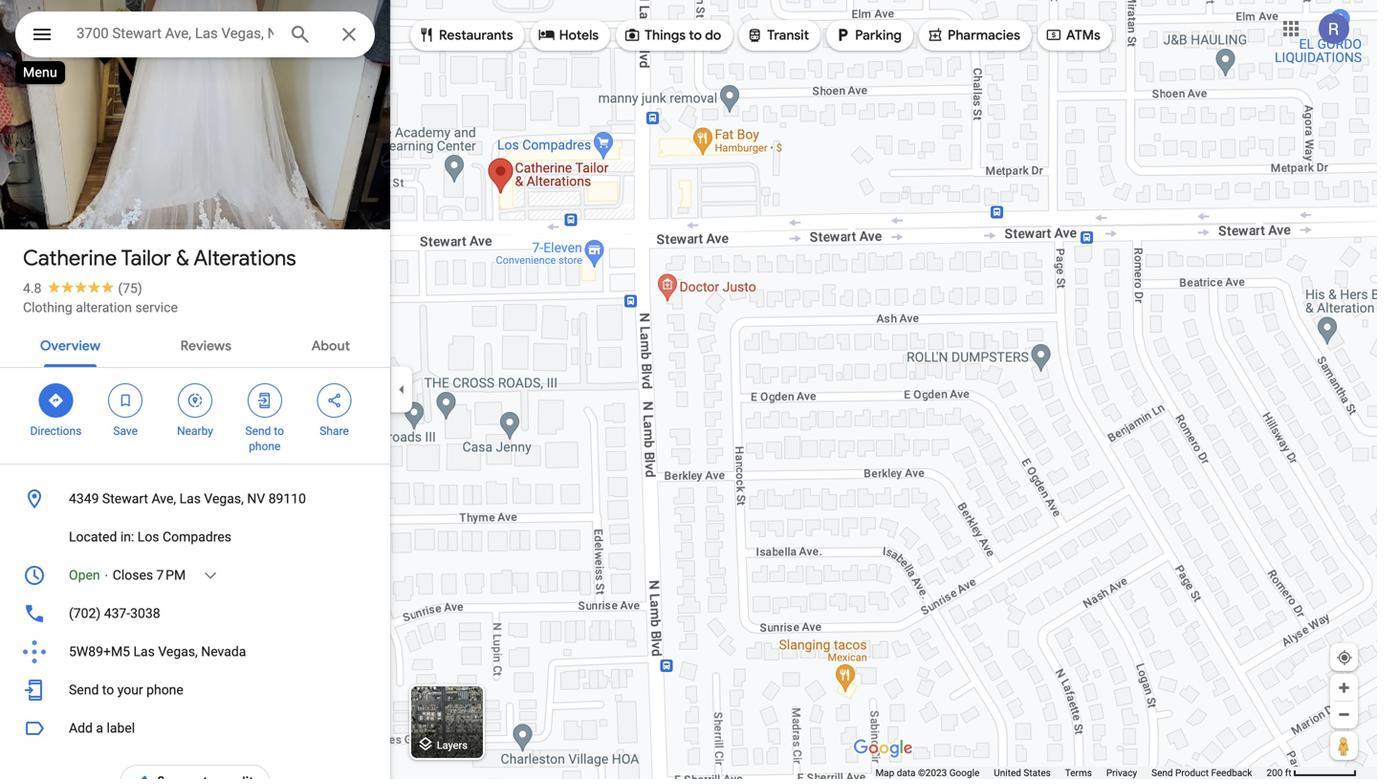 Task type: vqa. For each thing, say whether or not it's contained in the screenshot.
Departure text field
no



Task type: locate. For each thing, give the bounding box(es) containing it.
to for send to your phone
[[102, 683, 114, 699]]

united
[[995, 768, 1022, 779]]

google
[[950, 768, 980, 779]]

2 horizontal spatial to
[[689, 27, 702, 44]]

18 photos
[[49, 189, 117, 208]]

phone inside send to phone
[[249, 440, 281, 454]]

to left "your"
[[102, 683, 114, 699]]

1 vertical spatial vegas,
[[158, 644, 198, 660]]

phone
[[249, 440, 281, 454], [147, 683, 184, 699]]

las right ave,
[[179, 491, 201, 507]]


[[418, 24, 435, 45]]

phone down 
[[249, 440, 281, 454]]

transit
[[768, 27, 810, 44]]

to left the share
[[274, 425, 284, 438]]

4349 stewart ave, las vegas, nv 89110
[[69, 491, 306, 507]]

send for send to your phone
[[69, 683, 99, 699]]

phone right "your"
[[147, 683, 184, 699]]

1 vertical spatial send
[[69, 683, 99, 699]]

tab list containing overview
[[0, 322, 390, 367]]

closes
[[113, 568, 153, 584]]

footer
[[876, 767, 1267, 780]]

to
[[689, 27, 702, 44], [274, 425, 284, 438], [102, 683, 114, 699]]

send inside send to phone
[[245, 425, 271, 438]]

save
[[113, 425, 138, 438]]

0 horizontal spatial phone
[[147, 683, 184, 699]]

send
[[245, 425, 271, 438], [69, 683, 99, 699], [1152, 768, 1174, 779]]

service
[[135, 300, 178, 316]]

0 horizontal spatial send
[[69, 683, 99, 699]]

(75)
[[118, 281, 142, 297]]

None field
[[77, 22, 274, 45]]

about button
[[296, 322, 366, 367]]

show street view coverage image
[[1331, 732, 1359, 761]]

show open hours for the week image
[[202, 567, 219, 585]]

1 horizontal spatial vegas,
[[204, 491, 244, 507]]

1 vertical spatial phone
[[147, 683, 184, 699]]

0 horizontal spatial las
[[133, 644, 155, 660]]

a
[[96, 721, 103, 737]]

3700 Stewart Ave, Las Vegas, NV 89110 field
[[15, 11, 375, 57]]

share
[[320, 425, 349, 438]]

75 reviews element
[[118, 281, 142, 297]]

0 vertical spatial to
[[689, 27, 702, 44]]

las
[[179, 491, 201, 507], [133, 644, 155, 660]]

5w89+m5
[[69, 644, 130, 660]]

to left do
[[689, 27, 702, 44]]

0 vertical spatial phone
[[249, 440, 281, 454]]

add a label
[[69, 721, 135, 737]]

send left product
[[1152, 768, 1174, 779]]

to inside send to phone
[[274, 425, 284, 438]]

0 horizontal spatial to
[[102, 683, 114, 699]]

send inside button
[[69, 683, 99, 699]]

3038
[[130, 606, 160, 622]]

0 horizontal spatial vegas,
[[158, 644, 198, 660]]

tab list
[[0, 322, 390, 367]]

alterations
[[194, 245, 296, 272]]

send product feedback button
[[1152, 767, 1253, 780]]

send up add
[[69, 683, 99, 699]]

 button
[[15, 11, 69, 61]]

to inside  things to do
[[689, 27, 702, 44]]

data
[[897, 768, 916, 779]]

1 horizontal spatial send
[[245, 425, 271, 438]]

send product feedback
[[1152, 768, 1253, 779]]

footer containing map data ©2023 google
[[876, 767, 1267, 780]]

1 horizontal spatial to
[[274, 425, 284, 438]]


[[117, 390, 134, 411]]

1 vertical spatial to
[[274, 425, 284, 438]]


[[326, 390, 343, 411]]

send inside button
[[1152, 768, 1174, 779]]

0 vertical spatial vegas,
[[204, 491, 244, 507]]

 parking
[[834, 24, 902, 45]]

to inside button
[[102, 683, 114, 699]]

alteration
[[76, 300, 132, 316]]

7 pm
[[156, 568, 186, 584]]

send down 
[[245, 425, 271, 438]]

clothing
[[23, 300, 72, 316]]

send for send to phone
[[245, 425, 271, 438]]

5w89+m5 las vegas, nevada
[[69, 644, 246, 660]]

hours image
[[23, 565, 46, 588]]

2 vertical spatial to
[[102, 683, 114, 699]]

reviews button
[[165, 322, 247, 367]]

4.8
[[23, 281, 42, 297]]

zoom out image
[[1338, 708, 1352, 722]]

open
[[69, 568, 100, 584]]

things
[[645, 27, 686, 44]]

ft
[[1286, 768, 1292, 779]]

vegas, left 'nv'
[[204, 491, 244, 507]]

 pharmacies
[[927, 24, 1021, 45]]

1 horizontal spatial las
[[179, 491, 201, 507]]

1 vertical spatial las
[[133, 644, 155, 660]]

atms
[[1067, 27, 1101, 44]]

1 horizontal spatial phone
[[249, 440, 281, 454]]

located in: los compadres button
[[0, 519, 390, 557]]

clothing alteration service button
[[23, 299, 178, 318]]

directions
[[30, 425, 82, 438]]

0 vertical spatial las
[[179, 491, 201, 507]]

overview button
[[25, 322, 116, 367]]

add a label button
[[0, 710, 390, 748]]

(702)
[[69, 606, 101, 622]]

reviews
[[181, 338, 232, 355]]

2 vertical spatial send
[[1152, 768, 1174, 779]]

0 vertical spatial send
[[245, 425, 271, 438]]

2 horizontal spatial send
[[1152, 768, 1174, 779]]

18
[[49, 189, 66, 208]]

vegas, down (702) 437-3038 button
[[158, 644, 198, 660]]

las down "3038"
[[133, 644, 155, 660]]

las inside "button"
[[133, 644, 155, 660]]

located
[[69, 530, 117, 545]]

parking
[[856, 27, 902, 44]]

vegas,
[[204, 491, 244, 507], [158, 644, 198, 660]]


[[624, 24, 641, 45]]



Task type: describe. For each thing, give the bounding box(es) containing it.
do
[[705, 27, 722, 44]]

200 ft
[[1267, 768, 1292, 779]]


[[747, 24, 764, 45]]

 restaurants
[[418, 24, 514, 45]]

located in: los compadres
[[69, 530, 232, 545]]

 atms
[[1046, 24, 1101, 45]]

about
[[312, 338, 350, 355]]

tab list inside "google maps" element
[[0, 322, 390, 367]]

89110
[[269, 491, 306, 507]]

in:
[[120, 530, 134, 545]]

send to your phone button
[[0, 672, 390, 710]]

footer inside "google maps" element
[[876, 767, 1267, 780]]

nearby
[[177, 425, 213, 438]]


[[31, 21, 54, 48]]

to for send to phone
[[274, 425, 284, 438]]


[[927, 24, 944, 45]]

4.8 stars image
[[42, 281, 118, 293]]


[[47, 390, 64, 411]]


[[187, 390, 204, 411]]

google account: ruby anderson  
(rubyanndersson@gmail.com) image
[[1320, 14, 1350, 44]]

 hotels
[[538, 24, 599, 45]]

 transit
[[747, 24, 810, 45]]

nv
[[247, 491, 265, 507]]

send to your phone
[[69, 683, 184, 699]]

4349 stewart ave, las vegas, nv 89110 button
[[0, 480, 390, 519]]

phone inside button
[[147, 683, 184, 699]]

200 ft button
[[1267, 768, 1358, 779]]

catherine tailor & alterations
[[23, 245, 296, 272]]

5w89+m5 las vegas, nevada button
[[0, 633, 390, 672]]

united states button
[[995, 767, 1051, 780]]

tailor
[[121, 245, 171, 272]]

privacy
[[1107, 768, 1138, 779]]

437-
[[104, 606, 130, 622]]


[[538, 24, 556, 45]]

product
[[1176, 768, 1209, 779]]

send for send product feedback
[[1152, 768, 1174, 779]]

 search field
[[15, 11, 375, 61]]

catherine tailor & alterations main content
[[0, 0, 390, 780]]

⋅
[[103, 568, 109, 584]]

united states
[[995, 768, 1051, 779]]

your
[[117, 683, 143, 699]]

©2023
[[919, 768, 948, 779]]

states
[[1024, 768, 1051, 779]]

send to phone
[[245, 425, 284, 454]]

(702) 437-3038 button
[[0, 595, 390, 633]]

ave,
[[152, 491, 176, 507]]

add
[[69, 721, 93, 737]]

vegas, inside button
[[204, 491, 244, 507]]

4349
[[69, 491, 99, 507]]

label
[[107, 721, 135, 737]]

las inside button
[[179, 491, 201, 507]]

google maps element
[[0, 0, 1378, 780]]

map
[[876, 768, 895, 779]]

catherine
[[23, 245, 117, 272]]

zoom in image
[[1338, 681, 1352, 696]]

&
[[176, 245, 189, 272]]

nevada
[[201, 644, 246, 660]]

layers
[[437, 740, 468, 752]]

overview
[[40, 338, 100, 355]]

photos
[[70, 189, 117, 208]]

terms
[[1066, 768, 1093, 779]]

 things to do
[[624, 24, 722, 45]]

hotels
[[559, 27, 599, 44]]

compadres
[[163, 530, 232, 545]]

vegas, inside "button"
[[158, 644, 198, 660]]

stewart
[[102, 491, 148, 507]]

18 photos button
[[14, 182, 125, 215]]


[[834, 24, 852, 45]]

collapse side panel image
[[391, 379, 412, 400]]

actions for catherine tailor & alterations region
[[0, 368, 390, 464]]

none field inside 3700 stewart ave, las vegas, nv 89110 field
[[77, 22, 274, 45]]


[[256, 390, 273, 411]]

restaurants
[[439, 27, 514, 44]]

terms button
[[1066, 767, 1093, 780]]

information for catherine tailor & alterations region
[[0, 480, 390, 710]]

los
[[138, 530, 159, 545]]

pharmacies
[[948, 27, 1021, 44]]

photo of catherine tailor & alterations image
[[0, 0, 390, 548]]


[[1046, 24, 1063, 45]]

clothing alteration service
[[23, 300, 178, 316]]

feedback
[[1212, 768, 1253, 779]]

map data ©2023 google
[[876, 768, 980, 779]]

show your location image
[[1337, 650, 1354, 667]]



